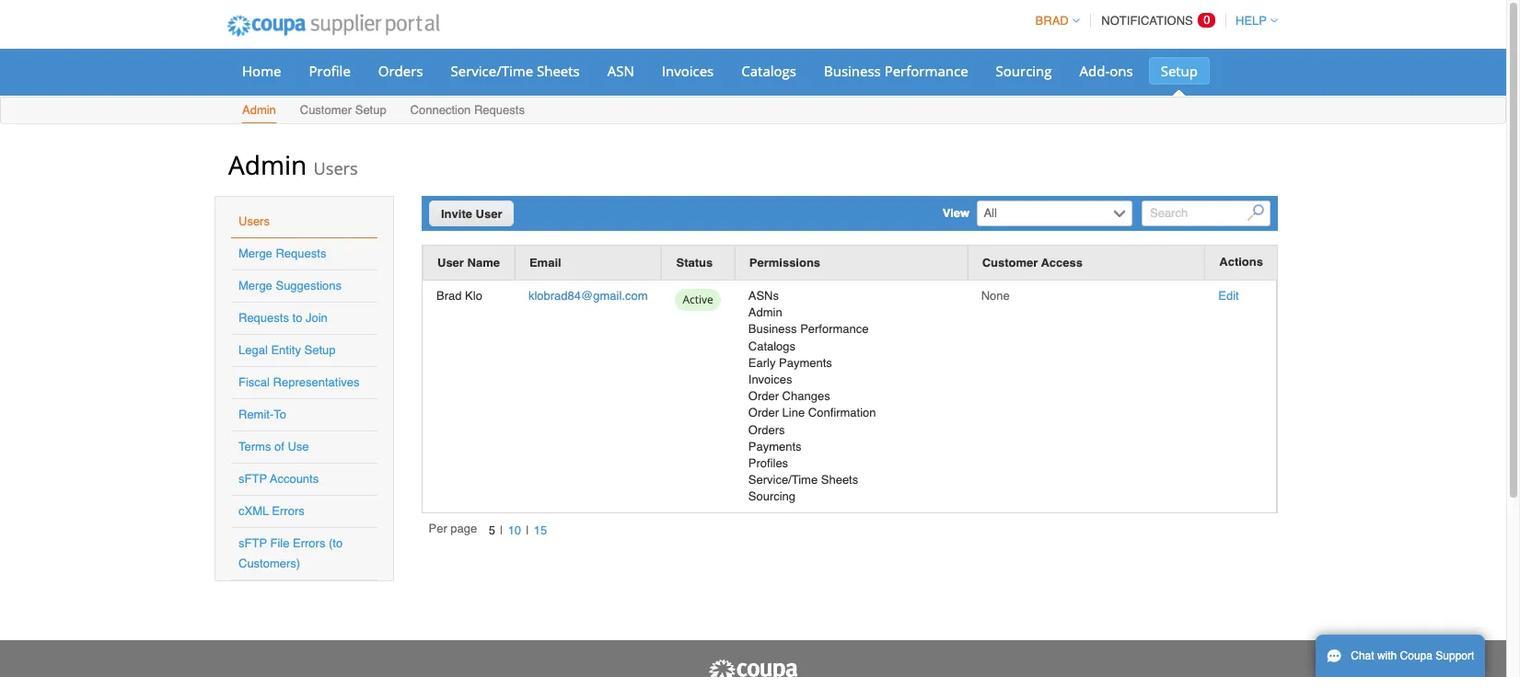 Task type: describe. For each thing, give the bounding box(es) containing it.
5 button
[[484, 521, 500, 541]]

edit link
[[1219, 289, 1240, 303]]

permissions button
[[750, 253, 821, 273]]

customer setup link
[[299, 99, 388, 123]]

legal
[[239, 344, 268, 357]]

email
[[530, 256, 562, 270]]

brad for brad
[[1036, 14, 1069, 28]]

brad klo
[[437, 289, 483, 303]]

business performance link
[[812, 57, 981, 85]]

1 order from the top
[[749, 390, 779, 404]]

admin for admin
[[242, 103, 276, 117]]

10
[[508, 524, 521, 538]]

service/time sheets link
[[439, 57, 592, 85]]

notifications
[[1102, 14, 1194, 28]]

service/time inside service/time sheets link
[[451, 62, 533, 80]]

chat with coupa support
[[1352, 650, 1475, 663]]

catalogs inside "asns admin business performance catalogs early payments invoices order changes order line confirmation orders payments profiles service/time sheets sourcing"
[[749, 340, 796, 353]]

2 vertical spatial requests
[[239, 311, 289, 325]]

line
[[783, 407, 805, 420]]

sourcing link
[[984, 57, 1064, 85]]

errors inside sftp file errors (to customers)
[[293, 537, 326, 551]]

0 horizontal spatial invoices
[[662, 62, 714, 80]]

of
[[275, 440, 284, 454]]

per page
[[429, 522, 477, 536]]

customer for customer access
[[983, 256, 1038, 270]]

sftp file errors (to customers)
[[239, 537, 343, 571]]

cxml
[[239, 505, 269, 519]]

remit-to
[[239, 408, 286, 422]]

add-ons
[[1080, 62, 1134, 80]]

view
[[943, 206, 970, 220]]

use
[[288, 440, 309, 454]]

with
[[1378, 650, 1398, 663]]

to
[[292, 311, 302, 325]]

0
[[1204, 13, 1211, 27]]

klobrad84@gmail.com
[[529, 289, 648, 303]]

0 vertical spatial catalogs
[[742, 62, 797, 80]]

name
[[468, 256, 500, 270]]

user name
[[438, 256, 500, 270]]

connection requests
[[410, 103, 525, 117]]

terms of use link
[[239, 440, 309, 454]]

active button
[[676, 288, 721, 317]]

notifications 0
[[1102, 13, 1211, 28]]

invoices link
[[650, 57, 726, 85]]

legal entity setup link
[[239, 344, 336, 357]]

ons
[[1110, 62, 1134, 80]]

sftp accounts link
[[239, 473, 319, 486]]

catalogs link
[[730, 57, 809, 85]]

admin link
[[241, 99, 277, 123]]

invite
[[441, 207, 473, 221]]

help
[[1236, 14, 1268, 28]]

merge suggestions link
[[239, 279, 342, 293]]

none
[[982, 289, 1010, 303]]

1 vertical spatial payments
[[749, 440, 802, 454]]

user inside button
[[438, 256, 464, 270]]

sourcing inside "asns admin business performance catalogs early payments invoices order changes order line confirmation orders payments profiles service/time sheets sourcing"
[[749, 490, 796, 504]]

users link
[[239, 215, 270, 228]]

per
[[429, 522, 447, 536]]

suggestions
[[276, 279, 342, 293]]

asn
[[608, 62, 634, 80]]

1 | from the left
[[500, 524, 503, 538]]

10 button
[[503, 521, 526, 541]]

admin users
[[228, 147, 358, 182]]

email button
[[530, 253, 562, 273]]

asns admin business performance catalogs early payments invoices order changes order line confirmation orders payments profiles service/time sheets sourcing
[[749, 289, 876, 504]]

customers)
[[239, 557, 300, 571]]

active
[[683, 292, 714, 308]]

Search text field
[[1142, 201, 1271, 227]]

business performance
[[824, 62, 969, 80]]

help link
[[1228, 14, 1279, 28]]

remit-to link
[[239, 408, 286, 422]]

fiscal
[[239, 376, 270, 390]]

merge requests
[[239, 247, 326, 261]]

0 vertical spatial errors
[[272, 505, 305, 519]]

1 horizontal spatial sourcing
[[996, 62, 1052, 80]]

invite user link
[[429, 201, 514, 227]]

setup inside 'link'
[[1161, 62, 1198, 80]]

page
[[451, 522, 477, 536]]

to
[[274, 408, 286, 422]]

changes
[[783, 390, 831, 404]]

permissions
[[750, 256, 821, 270]]

connection requests link
[[410, 99, 526, 123]]

add-
[[1080, 62, 1110, 80]]

customer access
[[983, 256, 1083, 270]]

5
[[489, 524, 495, 538]]

support
[[1436, 650, 1475, 663]]

klo
[[465, 289, 483, 303]]

fiscal representatives
[[239, 376, 360, 390]]

search image
[[1249, 205, 1265, 221]]

admin inside "asns admin business performance catalogs early payments invoices order changes order line confirmation orders payments profiles service/time sheets sourcing"
[[749, 306, 783, 320]]

requests to join
[[239, 311, 328, 325]]

home link
[[230, 57, 293, 85]]



Task type: vqa. For each thing, say whether or not it's contained in the screenshot.
5th Do from the bottom of the page
no



Task type: locate. For each thing, give the bounding box(es) containing it.
1 vertical spatial performance
[[801, 323, 869, 337]]

business
[[824, 62, 881, 80], [749, 323, 797, 337]]

1 vertical spatial users
[[239, 215, 270, 228]]

invoices
[[662, 62, 714, 80], [749, 373, 793, 387]]

customer access button
[[983, 253, 1083, 273]]

brad link
[[1028, 14, 1080, 28]]

brad left klo
[[437, 289, 462, 303]]

2 horizontal spatial setup
[[1161, 62, 1198, 80]]

home
[[242, 62, 281, 80]]

2 vertical spatial admin
[[749, 306, 783, 320]]

user right invite
[[476, 207, 502, 221]]

orders inside 'link'
[[378, 62, 423, 80]]

access
[[1042, 256, 1083, 270]]

asns
[[749, 289, 779, 303]]

0 vertical spatial navigation
[[1028, 3, 1279, 39]]

errors down accounts
[[272, 505, 305, 519]]

errors
[[272, 505, 305, 519], [293, 537, 326, 551]]

0 horizontal spatial coupa supplier portal image
[[215, 3, 452, 49]]

catalogs
[[742, 62, 797, 80], [749, 340, 796, 353]]

business inside "asns admin business performance catalogs early payments invoices order changes order line confirmation orders payments profiles service/time sheets sourcing"
[[749, 323, 797, 337]]

performance
[[885, 62, 969, 80], [801, 323, 869, 337]]

merge down the users link
[[239, 247, 273, 261]]

requests for connection requests
[[474, 103, 525, 117]]

business down "asns"
[[749, 323, 797, 337]]

order down early
[[749, 390, 779, 404]]

errors left (to
[[293, 537, 326, 551]]

klobrad84@gmail.com link
[[529, 289, 648, 303]]

0 horizontal spatial users
[[239, 215, 270, 228]]

1 vertical spatial order
[[749, 407, 779, 420]]

coupa supplier portal image
[[215, 3, 452, 49], [707, 660, 800, 678]]

1 vertical spatial navigation
[[429, 521, 552, 542]]

legal entity setup
[[239, 344, 336, 357]]

setup down orders 'link'
[[355, 103, 387, 117]]

requests to join link
[[239, 311, 328, 325]]

invoices right asn
[[662, 62, 714, 80]]

sftp inside sftp file errors (to customers)
[[239, 537, 267, 551]]

user left name
[[438, 256, 464, 270]]

1 horizontal spatial user
[[476, 207, 502, 221]]

1 merge from the top
[[239, 247, 273, 261]]

0 horizontal spatial business
[[749, 323, 797, 337]]

0 vertical spatial coupa supplier portal image
[[215, 3, 452, 49]]

navigation containing per page
[[429, 521, 552, 542]]

profiles
[[749, 457, 789, 471]]

requests up suggestions
[[276, 247, 326, 261]]

0 horizontal spatial sheets
[[537, 62, 580, 80]]

early
[[749, 356, 776, 370]]

merge
[[239, 247, 273, 261], [239, 279, 273, 293]]

catalogs up early
[[749, 340, 796, 353]]

1 horizontal spatial setup
[[355, 103, 387, 117]]

0 vertical spatial service/time
[[451, 62, 533, 80]]

sftp accounts
[[239, 473, 319, 486]]

sheets down confirmation
[[821, 474, 859, 487]]

1 vertical spatial business
[[749, 323, 797, 337]]

connection
[[410, 103, 471, 117]]

0 vertical spatial sftp
[[239, 473, 267, 486]]

1 vertical spatial sourcing
[[749, 490, 796, 504]]

remit-
[[239, 408, 274, 422]]

0 horizontal spatial customer
[[300, 103, 352, 117]]

0 vertical spatial payments
[[779, 356, 833, 370]]

customer inside button
[[983, 256, 1038, 270]]

terms
[[239, 440, 271, 454]]

orders
[[378, 62, 423, 80], [749, 423, 785, 437]]

merge for merge suggestions
[[239, 279, 273, 293]]

2 | from the left
[[526, 524, 529, 538]]

profile link
[[297, 57, 363, 85]]

customer
[[300, 103, 352, 117], [983, 256, 1038, 270]]

requests
[[474, 103, 525, 117], [276, 247, 326, 261], [239, 311, 289, 325]]

2 sftp from the top
[[239, 537, 267, 551]]

1 horizontal spatial brad
[[1036, 14, 1069, 28]]

1 vertical spatial admin
[[228, 147, 307, 182]]

customer setup
[[300, 103, 387, 117]]

merge down the merge requests link
[[239, 279, 273, 293]]

service/time up connection requests
[[451, 62, 533, 80]]

payments up profiles
[[749, 440, 802, 454]]

service/time inside "asns admin business performance catalogs early payments invoices order changes order line confirmation orders payments profiles service/time sheets sourcing"
[[749, 474, 818, 487]]

2 merge from the top
[[239, 279, 273, 293]]

setup down notifications 0
[[1161, 62, 1198, 80]]

setup
[[1161, 62, 1198, 80], [355, 103, 387, 117], [304, 344, 336, 357]]

invoices inside "asns admin business performance catalogs early payments invoices order changes order line confirmation orders payments profiles service/time sheets sourcing"
[[749, 373, 793, 387]]

service/time down profiles
[[749, 474, 818, 487]]

1 vertical spatial service/time
[[749, 474, 818, 487]]

users down customer setup link
[[314, 158, 358, 180]]

chat with coupa support button
[[1316, 636, 1486, 678]]

0 vertical spatial sheets
[[537, 62, 580, 80]]

sftp up customers)
[[239, 537, 267, 551]]

sourcing
[[996, 62, 1052, 80], [749, 490, 796, 504]]

navigation
[[1028, 3, 1279, 39], [429, 521, 552, 542]]

user name button
[[438, 253, 500, 273]]

performance inside "asns admin business performance catalogs early payments invoices order changes order line confirmation orders payments profiles service/time sheets sourcing"
[[801, 323, 869, 337]]

| left 15
[[526, 524, 529, 538]]

1 vertical spatial orders
[[749, 423, 785, 437]]

0 horizontal spatial orders
[[378, 62, 423, 80]]

15 button
[[529, 521, 552, 541]]

payments up changes
[[779, 356, 833, 370]]

0 vertical spatial requests
[[474, 103, 525, 117]]

join
[[306, 311, 328, 325]]

sheets
[[537, 62, 580, 80], [821, 474, 859, 487]]

0 horizontal spatial user
[[438, 256, 464, 270]]

requests left to
[[239, 311, 289, 325]]

sftp
[[239, 473, 267, 486], [239, 537, 267, 551]]

1 vertical spatial setup
[[355, 103, 387, 117]]

status button
[[677, 253, 713, 273]]

admin
[[242, 103, 276, 117], [228, 147, 307, 182], [749, 306, 783, 320]]

1 vertical spatial merge
[[239, 279, 273, 293]]

admin for admin users
[[228, 147, 307, 182]]

invoices down early
[[749, 373, 793, 387]]

customer down profile
[[300, 103, 352, 117]]

1 vertical spatial customer
[[983, 256, 1038, 270]]

1 vertical spatial sheets
[[821, 474, 859, 487]]

sftp for sftp file errors (to customers)
[[239, 537, 267, 551]]

1 vertical spatial catalogs
[[749, 340, 796, 353]]

customer for customer setup
[[300, 103, 352, 117]]

orders link
[[366, 57, 435, 85]]

file
[[270, 537, 290, 551]]

1 horizontal spatial orders
[[749, 423, 785, 437]]

brad up sourcing link
[[1036, 14, 1069, 28]]

0 vertical spatial business
[[824, 62, 881, 80]]

asn link
[[596, 57, 646, 85]]

0 vertical spatial merge
[[239, 247, 273, 261]]

users up merge requests
[[239, 215, 270, 228]]

cxml errors link
[[239, 505, 305, 519]]

1 horizontal spatial business
[[824, 62, 881, 80]]

invite user
[[441, 207, 502, 221]]

brad inside navigation
[[1036, 14, 1069, 28]]

cxml errors
[[239, 505, 305, 519]]

users
[[314, 158, 358, 180], [239, 215, 270, 228]]

requests for merge requests
[[276, 247, 326, 261]]

sftp for sftp accounts
[[239, 473, 267, 486]]

0 horizontal spatial brad
[[437, 289, 462, 303]]

1 horizontal spatial |
[[526, 524, 529, 538]]

0 vertical spatial brad
[[1036, 14, 1069, 28]]

representatives
[[273, 376, 360, 390]]

business right catalogs link
[[824, 62, 881, 80]]

1 horizontal spatial service/time
[[749, 474, 818, 487]]

0 horizontal spatial navigation
[[429, 521, 552, 542]]

confirmation
[[809, 407, 876, 420]]

5 | 10 | 15
[[489, 524, 547, 538]]

1 horizontal spatial coupa supplier portal image
[[707, 660, 800, 678]]

catalogs right the 'invoices' link
[[742, 62, 797, 80]]

1 sftp from the top
[[239, 473, 267, 486]]

1 vertical spatial requests
[[276, 247, 326, 261]]

navigation containing notifications 0
[[1028, 3, 1279, 39]]

sftp up cxml
[[239, 473, 267, 486]]

0 vertical spatial customer
[[300, 103, 352, 117]]

2 vertical spatial setup
[[304, 344, 336, 357]]

sftp file errors (to customers) link
[[239, 537, 343, 571]]

1 horizontal spatial users
[[314, 158, 358, 180]]

add-ons link
[[1068, 57, 1146, 85]]

0 horizontal spatial |
[[500, 524, 503, 538]]

1 vertical spatial user
[[438, 256, 464, 270]]

orders down 'line'
[[749, 423, 785, 437]]

sheets inside "asns admin business performance catalogs early payments invoices order changes order line confirmation orders payments profiles service/time sheets sourcing"
[[821, 474, 859, 487]]

0 vertical spatial sourcing
[[996, 62, 1052, 80]]

fiscal representatives link
[[239, 376, 360, 390]]

1 horizontal spatial navigation
[[1028, 3, 1279, 39]]

service/time sheets
[[451, 62, 580, 80]]

order left 'line'
[[749, 407, 779, 420]]

terms of use
[[239, 440, 309, 454]]

(to
[[329, 537, 343, 551]]

0 horizontal spatial performance
[[801, 323, 869, 337]]

0 vertical spatial admin
[[242, 103, 276, 117]]

requests down service/time sheets link
[[474, 103, 525, 117]]

customer up none
[[983, 256, 1038, 270]]

0 vertical spatial performance
[[885, 62, 969, 80]]

admin down home
[[242, 103, 276, 117]]

1 vertical spatial coupa supplier portal image
[[707, 660, 800, 678]]

1 horizontal spatial invoices
[[749, 373, 793, 387]]

users inside admin users
[[314, 158, 358, 180]]

sourcing down brad "link"
[[996, 62, 1052, 80]]

1 vertical spatial invoices
[[749, 373, 793, 387]]

0 vertical spatial invoices
[[662, 62, 714, 80]]

merge for merge requests
[[239, 247, 273, 261]]

1 horizontal spatial customer
[[983, 256, 1038, 270]]

sourcing down profiles
[[749, 490, 796, 504]]

0 vertical spatial user
[[476, 207, 502, 221]]

| right 5
[[500, 524, 503, 538]]

admin down "asns"
[[749, 306, 783, 320]]

coupa
[[1401, 650, 1433, 663]]

0 horizontal spatial setup
[[304, 344, 336, 357]]

0 vertical spatial order
[[749, 390, 779, 404]]

sheets left asn link
[[537, 62, 580, 80]]

0 vertical spatial users
[[314, 158, 358, 180]]

0 vertical spatial orders
[[378, 62, 423, 80]]

brad for brad klo
[[437, 289, 462, 303]]

user
[[476, 207, 502, 221], [438, 256, 464, 270]]

1 horizontal spatial performance
[[885, 62, 969, 80]]

15
[[534, 524, 547, 538]]

1 vertical spatial sftp
[[239, 537, 267, 551]]

0 horizontal spatial service/time
[[451, 62, 533, 80]]

1 vertical spatial brad
[[437, 289, 462, 303]]

profile
[[309, 62, 351, 80]]

0 horizontal spatial sourcing
[[749, 490, 796, 504]]

1 vertical spatial errors
[[293, 537, 326, 551]]

setup down 'join'
[[304, 344, 336, 357]]

admin down admin link
[[228, 147, 307, 182]]

brad
[[1036, 14, 1069, 28], [437, 289, 462, 303]]

status
[[677, 256, 713, 270]]

merge requests link
[[239, 247, 326, 261]]

1 horizontal spatial sheets
[[821, 474, 859, 487]]

0 vertical spatial setup
[[1161, 62, 1198, 80]]

orders up connection
[[378, 62, 423, 80]]

chat
[[1352, 650, 1375, 663]]

orders inside "asns admin business performance catalogs early payments invoices order changes order line confirmation orders payments profiles service/time sheets sourcing"
[[749, 423, 785, 437]]

2 order from the top
[[749, 407, 779, 420]]



